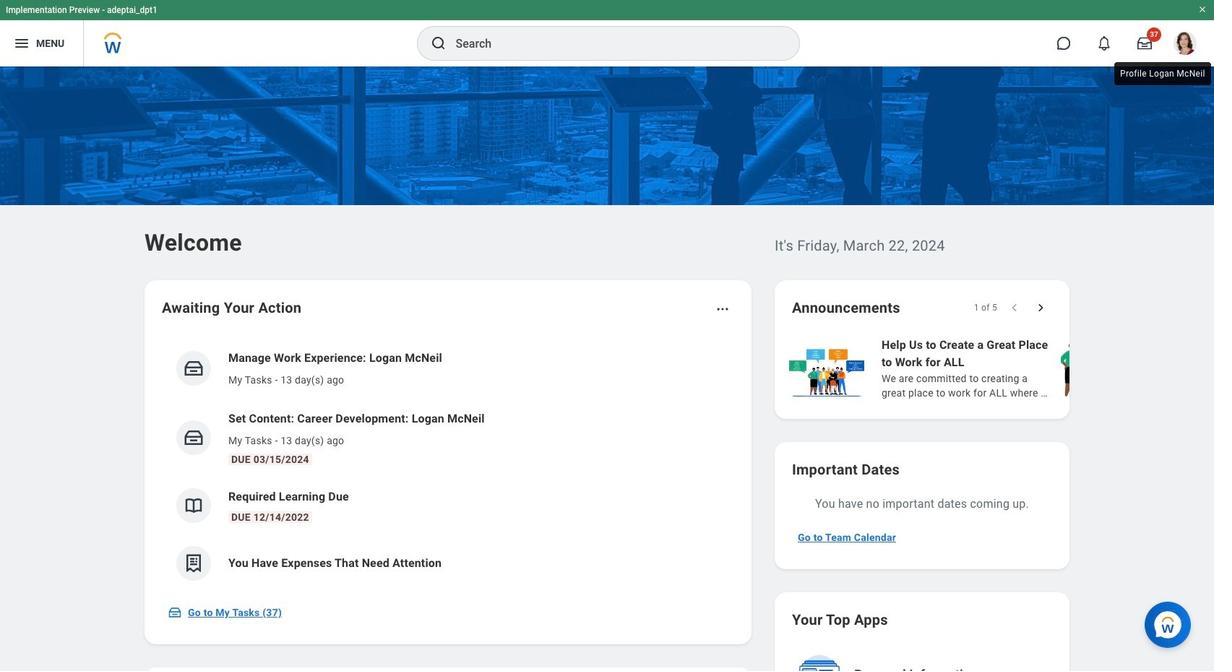 Task type: locate. For each thing, give the bounding box(es) containing it.
0 horizontal spatial list
[[162, 338, 735, 593]]

profile logan mcneil image
[[1174, 32, 1197, 58]]

tooltip
[[1112, 59, 1214, 88]]

justify image
[[13, 35, 30, 52]]

list
[[787, 335, 1215, 402], [162, 338, 735, 593]]

1 horizontal spatial inbox image
[[183, 358, 205, 380]]

notifications large image
[[1098, 36, 1112, 51]]

inbox image
[[183, 427, 205, 449]]

inbox image
[[183, 358, 205, 380], [168, 606, 182, 620]]

close environment banner image
[[1199, 5, 1207, 14]]

inbox large image
[[1138, 36, 1152, 51]]

chevron left small image
[[1008, 301, 1022, 315]]

0 horizontal spatial inbox image
[[168, 606, 182, 620]]

main content
[[0, 67, 1215, 672]]

status
[[974, 302, 998, 314]]

banner
[[0, 0, 1215, 67]]



Task type: describe. For each thing, give the bounding box(es) containing it.
1 vertical spatial inbox image
[[168, 606, 182, 620]]

search image
[[430, 35, 447, 52]]

related actions image
[[716, 302, 730, 317]]

dashboard expenses image
[[183, 553, 205, 575]]

chevron right small image
[[1034, 301, 1048, 315]]

1 horizontal spatial list
[[787, 335, 1215, 402]]

Search Workday  search field
[[456, 27, 770, 59]]

0 vertical spatial inbox image
[[183, 358, 205, 380]]

book open image
[[183, 495, 205, 517]]



Task type: vqa. For each thing, say whether or not it's contained in the screenshot.
RELATED ACTIONS IMAGE
yes



